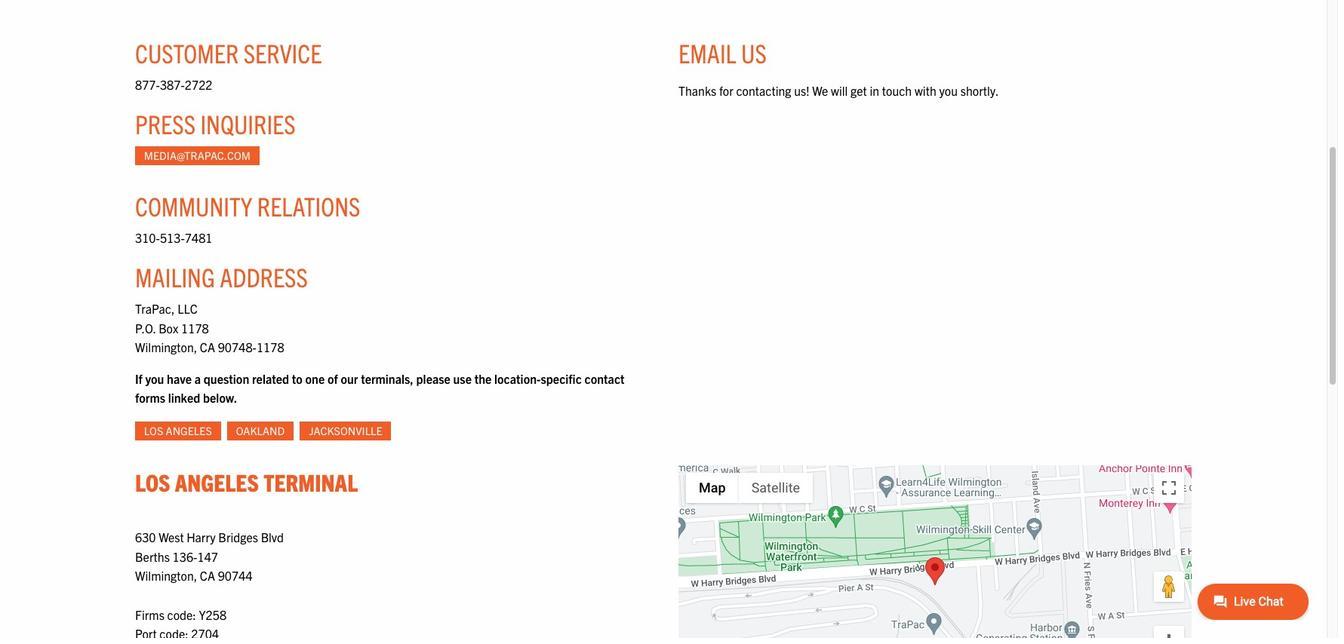 Task type: vqa. For each thing, say whether or not it's contained in the screenshot.
"1178"
yes



Task type: locate. For each thing, give the bounding box(es) containing it.
630 west harry bridges blvd berths 136-147 wilmington, ca 90744
[[135, 530, 284, 584]]

wilmington,
[[135, 340, 197, 355], [135, 569, 197, 584]]

ca inside 630 west harry bridges blvd berths 136-147 wilmington, ca 90744
[[200, 569, 215, 584]]

0 horizontal spatial you
[[145, 371, 164, 386]]

los up 630
[[135, 467, 170, 497]]

forms
[[135, 391, 165, 406]]

0 vertical spatial ca
[[200, 340, 215, 355]]

wilmington, down berths
[[135, 569, 197, 584]]

wilmington, inside 630 west harry bridges blvd berths 136-147 wilmington, ca 90744
[[135, 569, 197, 584]]

customer service
[[135, 36, 322, 69]]

will
[[831, 83, 848, 98]]

2 ca from the top
[[200, 569, 215, 584]]

for
[[719, 83, 734, 98]]

0 vertical spatial wilmington,
[[135, 340, 197, 355]]

1 ca from the top
[[200, 340, 215, 355]]

community
[[135, 189, 253, 222]]

0 vertical spatial 1178
[[181, 321, 209, 336]]

llc
[[178, 301, 198, 316]]

main content containing customer service
[[120, 5, 1339, 639]]

you right 'if'
[[145, 371, 164, 386]]

contact
[[585, 371, 625, 386]]

877-
[[135, 77, 160, 92]]

you right with
[[940, 83, 958, 98]]

community relations
[[135, 189, 360, 222]]

los
[[144, 424, 163, 438], [135, 467, 170, 497]]

berths
[[135, 549, 170, 565]]

our
[[341, 371, 358, 386]]

trapac, llc p.o. box 1178 wilmington, ca 90748-1178
[[135, 301, 284, 355]]

below.
[[203, 391, 237, 406]]

in
[[870, 83, 880, 98]]

box
[[159, 321, 178, 336]]

west
[[159, 530, 184, 545]]

please
[[416, 371, 451, 386]]

service
[[244, 36, 322, 69]]

menu bar
[[686, 473, 813, 503]]

wilmington, down box on the bottom left
[[135, 340, 197, 355]]

menu bar containing map
[[686, 473, 813, 503]]

related
[[252, 371, 289, 386]]

oakland
[[236, 424, 285, 438]]

angeles
[[166, 424, 212, 438], [175, 467, 259, 497]]

you
[[940, 83, 958, 98], [145, 371, 164, 386]]

513-
[[160, 230, 185, 246]]

los down forms
[[144, 424, 163, 438]]

email us
[[679, 36, 767, 69]]

location-
[[495, 371, 541, 386]]

email
[[679, 36, 737, 69]]

1 wilmington, from the top
[[135, 340, 197, 355]]

firms
[[135, 607, 164, 623]]

877-387-2722
[[135, 77, 213, 92]]

code:
[[167, 607, 196, 623]]

1 vertical spatial 1178
[[257, 340, 284, 355]]

1178 down llc
[[181, 321, 209, 336]]

with
[[915, 83, 937, 98]]

1 vertical spatial you
[[145, 371, 164, 386]]

310-513-7481
[[135, 230, 213, 246]]

a
[[195, 371, 201, 386]]

1 vertical spatial los
[[135, 467, 170, 497]]

terminal
[[264, 467, 358, 497]]

0 vertical spatial angeles
[[166, 424, 212, 438]]

angeles up harry
[[175, 467, 259, 497]]

touch
[[882, 83, 912, 98]]

1 horizontal spatial you
[[940, 83, 958, 98]]

if you have a question related to one of our terminals, please use the location-specific contact forms linked below.
[[135, 371, 625, 406]]

0 vertical spatial you
[[940, 83, 958, 98]]

1 vertical spatial angeles
[[175, 467, 259, 497]]

0 horizontal spatial 1178
[[181, 321, 209, 336]]

angeles inside los angeles link
[[166, 424, 212, 438]]

use
[[453, 371, 472, 386]]

specific
[[541, 371, 582, 386]]

ca
[[200, 340, 215, 355], [200, 569, 215, 584]]

7481
[[185, 230, 213, 246]]

main content
[[120, 5, 1339, 639]]

map button
[[686, 473, 739, 503]]

media@trapac.com link
[[135, 146, 259, 165]]

ca down 147
[[200, 569, 215, 584]]

p.o.
[[135, 321, 156, 336]]

blvd
[[261, 530, 284, 545]]

1 horizontal spatial 1178
[[257, 340, 284, 355]]

have
[[167, 371, 192, 386]]

angeles down linked
[[166, 424, 212, 438]]

1178 up related
[[257, 340, 284, 355]]

1 vertical spatial wilmington,
[[135, 569, 197, 584]]

us!
[[794, 83, 810, 98]]

press
[[135, 107, 196, 139]]

1178
[[181, 321, 209, 336], [257, 340, 284, 355]]

630
[[135, 530, 156, 545]]

jacksonville link
[[300, 422, 391, 441]]

0 vertical spatial los
[[144, 424, 163, 438]]

ca left 90748-
[[200, 340, 215, 355]]

customer
[[135, 36, 239, 69]]

147
[[197, 549, 218, 565]]

310-
[[135, 230, 160, 246]]

2 wilmington, from the top
[[135, 569, 197, 584]]

1 vertical spatial ca
[[200, 569, 215, 584]]



Task type: describe. For each thing, give the bounding box(es) containing it.
contacting
[[736, 83, 792, 98]]

address
[[220, 260, 308, 293]]

media@trapac.com
[[144, 149, 251, 163]]

get
[[851, 83, 867, 98]]

los for los angeles terminal
[[135, 467, 170, 497]]

los angeles link
[[135, 422, 221, 441]]

jacksonville
[[309, 424, 383, 438]]

ca inside trapac, llc p.o. box 1178 wilmington, ca 90748-1178
[[200, 340, 215, 355]]

shortly.
[[961, 83, 999, 98]]

thanks for contacting us! we will get in touch with you shortly.
[[679, 83, 999, 98]]

y258
[[199, 607, 227, 623]]

if
[[135, 371, 142, 386]]

thanks
[[679, 83, 717, 98]]

mailing address
[[135, 260, 308, 293]]

90744
[[218, 569, 253, 584]]

of
[[328, 371, 338, 386]]

387-
[[160, 77, 185, 92]]

linked
[[168, 391, 200, 406]]

2722
[[185, 77, 213, 92]]

angeles for los angeles terminal
[[175, 467, 259, 497]]

satellite
[[752, 480, 800, 496]]

satellite button
[[739, 473, 813, 503]]

harry
[[187, 530, 216, 545]]

the
[[475, 371, 492, 386]]

map
[[699, 480, 726, 496]]

los angeles terminal
[[135, 467, 358, 497]]

mailing
[[135, 260, 215, 293]]

inquiries
[[200, 107, 296, 139]]

we
[[813, 83, 829, 98]]

trapac,
[[135, 301, 175, 316]]

los for los angeles
[[144, 424, 163, 438]]

press inquiries
[[135, 107, 296, 139]]

us
[[741, 36, 767, 69]]

angeles for los angeles
[[166, 424, 212, 438]]

oakland link
[[227, 422, 294, 441]]

firms code:  y258
[[135, 607, 227, 623]]

relations
[[257, 189, 360, 222]]

90748-
[[218, 340, 257, 355]]

map region
[[579, 412, 1339, 639]]

los angeles
[[144, 424, 212, 438]]

to
[[292, 371, 303, 386]]

question
[[204, 371, 249, 386]]

one
[[305, 371, 325, 386]]

136-
[[173, 549, 197, 565]]

terminals,
[[361, 371, 414, 386]]

wilmington, inside trapac, llc p.o. box 1178 wilmington, ca 90748-1178
[[135, 340, 197, 355]]

bridges
[[218, 530, 258, 545]]

you inside if you have a question related to one of our terminals, please use the location-specific contact forms linked below.
[[145, 371, 164, 386]]



